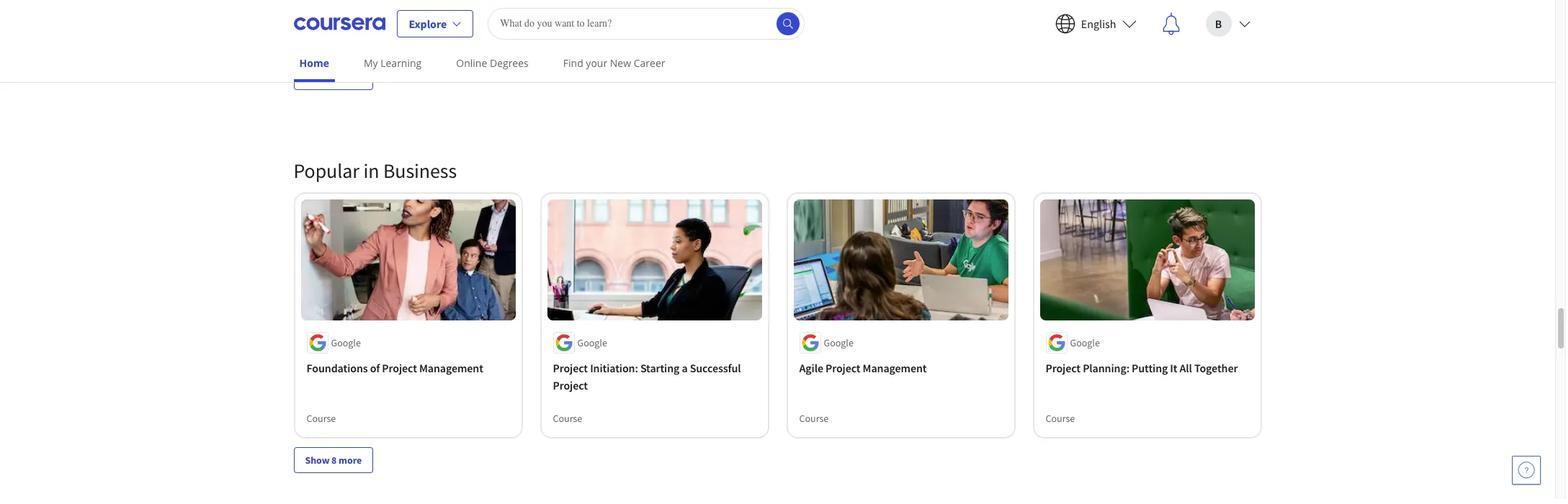 Task type: vqa. For each thing, say whether or not it's contained in the screenshot.
second 'Specialization' from left
yes



Task type: describe. For each thing, give the bounding box(es) containing it.
home
[[299, 56, 329, 70]]

home link
[[294, 47, 335, 82]]

english
[[1082, 16, 1117, 31]]

career
[[634, 56, 666, 70]]

popular in business collection element
[[285, 135, 1271, 496]]

more for show 8 more button inside the based on your recent views collection element
[[339, 71, 362, 84]]

course inside based on your recent views collection element
[[800, 29, 829, 42]]

show inside popular in business collection element
[[305, 454, 330, 467]]

google for initiation:
[[578, 336, 607, 349]]

new
[[610, 56, 631, 70]]

my learning
[[364, 56, 422, 70]]

your
[[586, 56, 608, 70]]

agile
[[800, 361, 824, 375]]

foundations
[[307, 361, 368, 375]]

online degrees
[[456, 56, 529, 70]]

together
[[1195, 361, 1238, 375]]

google for project
[[824, 336, 854, 349]]

successful
[[690, 361, 741, 375]]

popular
[[294, 158, 360, 184]]

course for project initiation: starting a successful project
[[553, 412, 583, 425]]

show 8 more for show 8 more button within popular in business collection element
[[305, 454, 362, 467]]

What do you want to learn? text field
[[488, 8, 805, 39]]

project initiation: starting a successful project link
[[553, 359, 756, 394]]

find
[[563, 56, 584, 70]]

agile project management
[[800, 361, 927, 375]]

show 8 more button inside based on your recent views collection element
[[294, 64, 373, 90]]

my
[[364, 56, 378, 70]]

course for foundations of project management
[[307, 412, 336, 425]]

find your new career
[[563, 56, 666, 70]]

8 for show 8 more button within popular in business collection element
[[332, 454, 337, 467]]

project initiation: starting a successful project
[[553, 361, 741, 392]]

project inside "link"
[[382, 361, 417, 375]]

english button
[[1044, 0, 1148, 46]]

based on your recent views collection element
[[285, 0, 1271, 113]]

show 8 more for show 8 more button inside the based on your recent views collection element
[[305, 71, 362, 84]]

b
[[1216, 16, 1222, 31]]

foundations of project management
[[307, 361, 483, 375]]



Task type: locate. For each thing, give the bounding box(es) containing it.
course
[[800, 29, 829, 42], [307, 412, 336, 425], [553, 412, 583, 425], [800, 412, 829, 425], [1046, 412, 1075, 425]]

3 specialization from the left
[[1046, 29, 1105, 42]]

more for show 8 more button within popular in business collection element
[[339, 454, 362, 467]]

management
[[419, 361, 483, 375], [863, 361, 927, 375]]

popular in business
[[294, 158, 457, 184]]

2 more from the top
[[339, 454, 362, 467]]

coursera image
[[294, 12, 385, 35]]

1 specialization from the left
[[307, 29, 366, 42]]

1 show from the top
[[305, 71, 330, 84]]

show 8 more inside based on your recent views collection element
[[305, 71, 362, 84]]

0 vertical spatial more
[[339, 71, 362, 84]]

google up foundations
[[331, 336, 361, 349]]

1 vertical spatial show 8 more button
[[294, 447, 373, 473]]

0 vertical spatial 8
[[332, 71, 337, 84]]

explore button
[[397, 10, 474, 37]]

foundations of project management link
[[307, 359, 510, 377]]

a
[[682, 361, 688, 375]]

1 vertical spatial 8
[[332, 454, 337, 467]]

project
[[382, 361, 417, 375], [553, 361, 588, 375], [826, 361, 861, 375], [1046, 361, 1081, 375], [553, 378, 588, 392]]

show 8 more
[[305, 71, 362, 84], [305, 454, 362, 467]]

2 specialization from the left
[[553, 29, 612, 42]]

google up agile project management
[[824, 336, 854, 349]]

online degrees link
[[451, 47, 535, 79]]

explore
[[409, 16, 447, 31]]

1 vertical spatial show
[[305, 454, 330, 467]]

2 show 8 more from the top
[[305, 454, 362, 467]]

business
[[383, 158, 457, 184]]

in
[[363, 158, 379, 184]]

show 8 more inside popular in business collection element
[[305, 454, 362, 467]]

help center image
[[1518, 462, 1536, 479]]

learning
[[381, 56, 422, 70]]

more inside popular in business collection element
[[339, 454, 362, 467]]

putting
[[1132, 361, 1168, 375]]

show inside based on your recent views collection element
[[305, 71, 330, 84]]

project planning: putting it all together
[[1046, 361, 1238, 375]]

1 vertical spatial show 8 more
[[305, 454, 362, 467]]

my learning link
[[358, 47, 428, 79]]

management inside "agile project management" link
[[863, 361, 927, 375]]

2 management from the left
[[863, 361, 927, 375]]

specialization
[[307, 29, 366, 42], [553, 29, 612, 42], [1046, 29, 1105, 42]]

0 vertical spatial show 8 more
[[305, 71, 362, 84]]

course for project planning: putting it all together
[[1046, 412, 1075, 425]]

management inside foundations of project management "link"
[[419, 361, 483, 375]]

of
[[370, 361, 380, 375]]

1 google from the left
[[331, 336, 361, 349]]

more
[[339, 71, 362, 84], [339, 454, 362, 467]]

None search field
[[488, 8, 805, 39]]

project planning: putting it all together link
[[1046, 359, 1249, 377]]

0 horizontal spatial management
[[419, 361, 483, 375]]

8 inside based on your recent views collection element
[[332, 71, 337, 84]]

starting
[[641, 361, 680, 375]]

google for of
[[331, 336, 361, 349]]

more inside based on your recent views collection element
[[339, 71, 362, 84]]

1 show 8 more from the top
[[305, 71, 362, 84]]

show 8 more button inside popular in business collection element
[[294, 447, 373, 473]]

online
[[456, 56, 487, 70]]

google up the planning:
[[1071, 336, 1100, 349]]

0 vertical spatial show
[[305, 71, 330, 84]]

find your new career link
[[558, 47, 671, 79]]

1 management from the left
[[419, 361, 483, 375]]

3 google from the left
[[824, 336, 854, 349]]

0 vertical spatial show 8 more button
[[294, 64, 373, 90]]

4 google from the left
[[1071, 336, 1100, 349]]

show
[[305, 71, 330, 84], [305, 454, 330, 467]]

show 8 more button
[[294, 64, 373, 90], [294, 447, 373, 473]]

0 horizontal spatial specialization
[[307, 29, 366, 42]]

1 more from the top
[[339, 71, 362, 84]]

b button
[[1194, 0, 1262, 46]]

1 vertical spatial more
[[339, 454, 362, 467]]

2 show from the top
[[305, 454, 330, 467]]

1 horizontal spatial management
[[863, 361, 927, 375]]

8 for show 8 more button inside the based on your recent views collection element
[[332, 71, 337, 84]]

google up "initiation:"
[[578, 336, 607, 349]]

all
[[1180, 361, 1193, 375]]

google for planning:
[[1071, 336, 1100, 349]]

2 google from the left
[[578, 336, 607, 349]]

1 horizontal spatial specialization
[[553, 29, 612, 42]]

degrees
[[490, 56, 529, 70]]

course for agile project management
[[800, 412, 829, 425]]

8
[[332, 71, 337, 84], [332, 454, 337, 467]]

it
[[1171, 361, 1178, 375]]

google
[[331, 336, 361, 349], [578, 336, 607, 349], [824, 336, 854, 349], [1071, 336, 1100, 349]]

8 inside popular in business collection element
[[332, 454, 337, 467]]

1 show 8 more button from the top
[[294, 64, 373, 90]]

planning:
[[1083, 361, 1130, 375]]

2 horizontal spatial specialization
[[1046, 29, 1105, 42]]

1 8 from the top
[[332, 71, 337, 84]]

2 8 from the top
[[332, 454, 337, 467]]

initiation:
[[590, 361, 638, 375]]

2 show 8 more button from the top
[[294, 447, 373, 473]]

agile project management link
[[800, 359, 1003, 377]]



